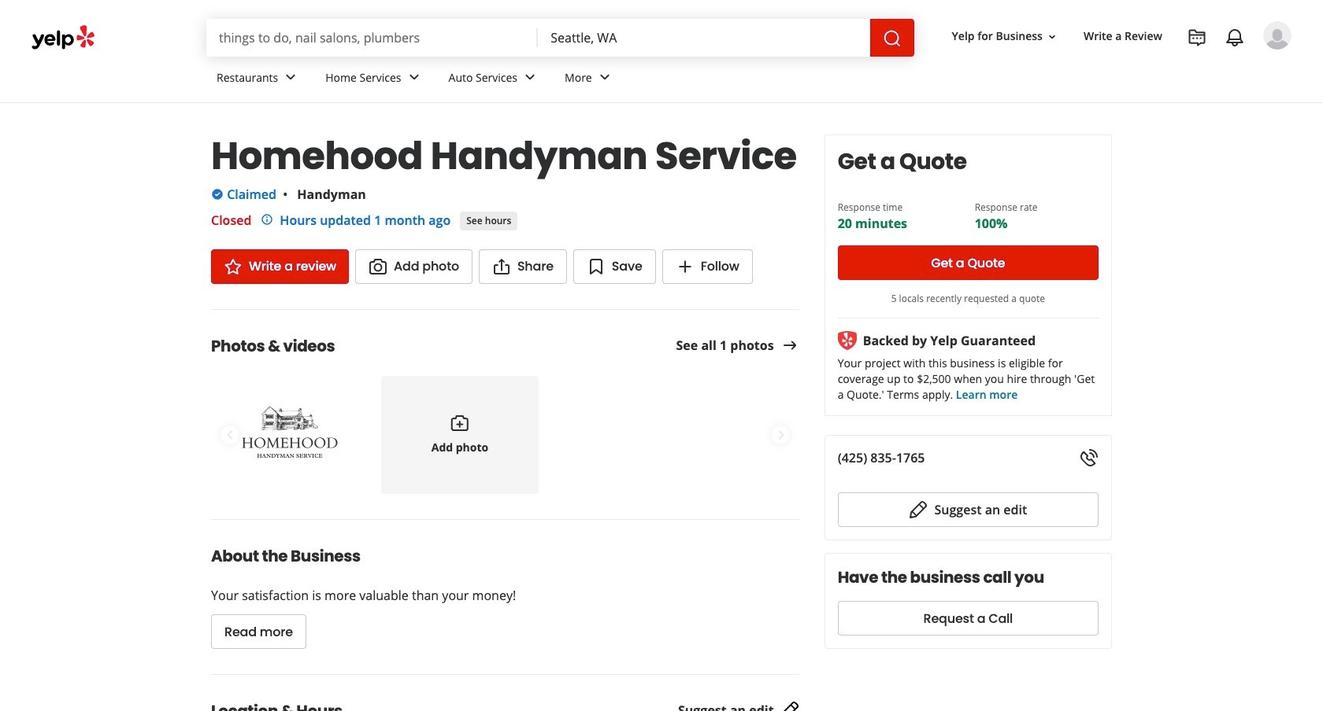 Task type: locate. For each thing, give the bounding box(es) containing it.
photos & videos element
[[186, 310, 824, 495]]

business categories element
[[204, 57, 1292, 102]]

previous image
[[221, 426, 238, 445]]

24 arrow right v2 image
[[780, 336, 799, 355]]

1 none field from the left
[[206, 19, 538, 57]]

address, neighborhood, city, state or zip search field
[[538, 19, 870, 57]]

16 info v2 image
[[261, 214, 274, 226]]

0 horizontal spatial 24 chevron down v2 image
[[281, 68, 300, 87]]

2 horizontal spatial 24 chevron down v2 image
[[521, 68, 540, 87]]

24 pencil v2 image
[[780, 702, 799, 712]]

24 camera v2 image
[[369, 258, 388, 276]]

3 24 chevron down v2 image from the left
[[521, 68, 540, 87]]

about the business element
[[186, 520, 799, 650]]

none field address, neighborhood, city, state or zip
[[538, 19, 870, 57]]

search image
[[883, 29, 901, 48]]

None search field
[[206, 19, 914, 57]]

24 chevron down v2 image
[[595, 68, 614, 87]]

24 chevron down v2 image
[[281, 68, 300, 87], [404, 68, 423, 87], [521, 68, 540, 87]]

24 add photo v2 image
[[450, 414, 469, 433]]

None field
[[206, 19, 538, 57], [538, 19, 870, 57]]

1 horizontal spatial 24 chevron down v2 image
[[404, 68, 423, 87]]

2 none field from the left
[[538, 19, 870, 57]]

photo of homehood handyman service - bellevue, wa, us. image
[[211, 376, 369, 495]]

none field things to do, nail salons, plumbers
[[206, 19, 538, 57]]

notifications image
[[1225, 28, 1244, 47]]

things to do, nail salons, plumbers search field
[[206, 19, 538, 57]]



Task type: vqa. For each thing, say whether or not it's contained in the screenshot.
the bottom the Shops
no



Task type: describe. For each thing, give the bounding box(es) containing it.
business phone number image
[[1080, 449, 1099, 468]]

business phone number image
[[1080, 449, 1099, 468]]

2 24 chevron down v2 image from the left
[[404, 68, 423, 87]]

info alert
[[261, 211, 451, 230]]

24 star v2 image
[[224, 258, 243, 276]]

24 save outline v2 image
[[587, 258, 605, 276]]

16 chevron down v2 image
[[1046, 30, 1058, 43]]

next image
[[772, 426, 789, 445]]

projects image
[[1188, 28, 1207, 47]]

24 add v2 image
[[675, 258, 694, 276]]

24 share v2 image
[[492, 258, 511, 276]]

16 claim filled v2 image
[[211, 188, 224, 201]]

24 pencil v2 image
[[909, 501, 928, 520]]

generic n. image
[[1263, 21, 1292, 50]]

user actions element
[[939, 20, 1314, 117]]

1 24 chevron down v2 image from the left
[[281, 68, 300, 87]]



